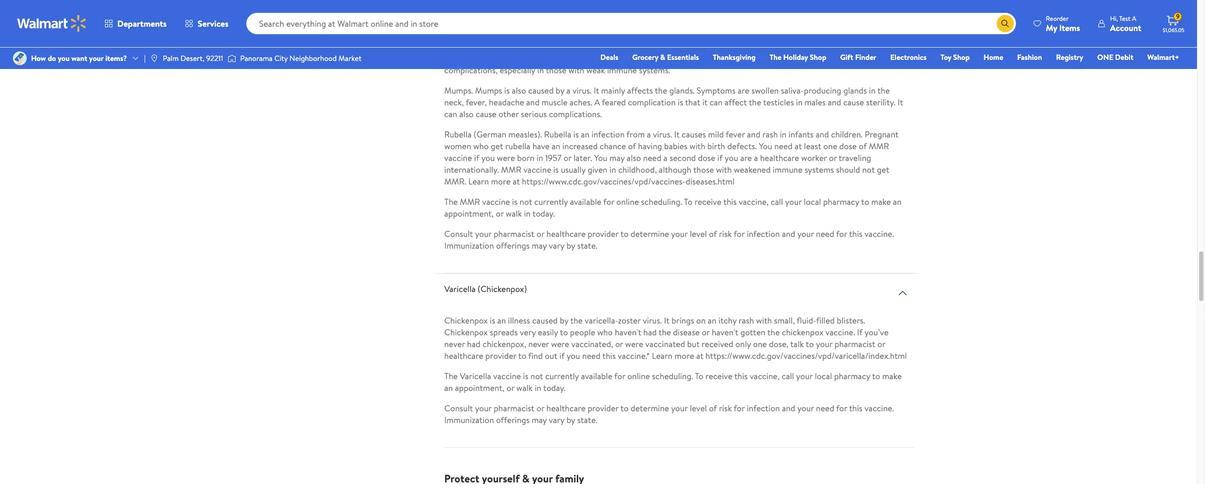 Task type: vqa. For each thing, say whether or not it's contained in the screenshot.
bottommost Add $3.00
no



Task type: locate. For each thing, give the bounding box(es) containing it.
available inside the varicella vaccine is not currently available for online scheduling. to receive this vaccine, call your local pharmacy to make an appointment, or walk in today.
[[581, 371, 612, 382]]

haven't
[[615, 327, 641, 339], [712, 327, 738, 339]]

1 vertical spatial varicella
[[460, 371, 491, 382]]

1 never from the left
[[444, 339, 465, 350]]

serious up measles).
[[521, 108, 547, 120]]

1 horizontal spatial rubella
[[515, 9, 542, 21]]

can down mumps.
[[444, 108, 457, 120]]

0 vertical spatial a
[[1132, 14, 1136, 23]]

it left 'brings'
[[664, 315, 669, 327]]

receive down received
[[705, 371, 732, 382]]

were down zoster
[[625, 339, 643, 350]]

mmr down mmr.
[[460, 196, 480, 208]]

by
[[590, 41, 598, 53], [556, 85, 564, 96], [566, 240, 575, 252], [560, 315, 568, 327], [566, 415, 575, 426]]

1 consult from the top
[[444, 228, 473, 240]]

walk inside the mmr vaccine is not currently available for online scheduling. to receive this vaccine, call your local pharmacy to make an appointment, or walk in today.
[[506, 208, 522, 220]]

are inside the mumps. mumps is also caused by a virus. it mainly affects the glands. symptoms are swollen saliva-producing glands in the neck, fever, headache and muscle aches. a feared complication is that it can affect the testicles in males and cause sterility. it can also cause other serious complications.
[[738, 85, 749, 96]]

0 vertical spatial more
[[491, 176, 511, 188]]

scheduling. down the vaccinated
[[652, 371, 693, 382]]

get
[[491, 140, 503, 152], [877, 164, 889, 176]]

receive inside the mmr vaccine is not currently available for online scheduling. to receive this vaccine, call your local pharmacy to make an appointment, or walk in today.
[[694, 196, 721, 208]]

0 vertical spatial make
[[871, 196, 891, 208]]

to down but
[[695, 371, 703, 382]]

appointment, inside the mmr vaccine is not currently available for online scheduling. to receive this vaccine, call your local pharmacy to make an appointment, or walk in today.
[[444, 208, 494, 220]]

$1,065.05
[[1163, 26, 1184, 34]]

symptoms
[[697, 85, 736, 96]]

or
[[564, 152, 572, 164], [829, 152, 837, 164], [496, 208, 504, 220], [536, 228, 544, 240], [702, 327, 710, 339], [615, 339, 623, 350], [877, 339, 885, 350], [506, 382, 514, 394], [536, 403, 544, 415]]

0 horizontal spatial learn
[[468, 176, 489, 188]]

0 horizontal spatial to
[[684, 196, 692, 208]]

1 vertical spatial mumps
[[475, 85, 502, 96]]

in
[[868, 53, 874, 64], [537, 64, 544, 76], [869, 85, 876, 96], [796, 96, 803, 108], [780, 129, 786, 140], [537, 152, 543, 164], [610, 164, 616, 176], [524, 208, 531, 220], [535, 382, 541, 394]]

a inside hi, test a account
[[1132, 14, 1136, 23]]

& left (mmr) at the left top of the page
[[507, 9, 513, 21]]

fever,
[[466, 96, 487, 108]]

to inside the varicella vaccine is not currently available for online scheduling. to receive this vaccine, call your local pharmacy to make an appointment, or walk in today.
[[872, 371, 880, 382]]

receive for the varicella vaccine is not currently available for online scheduling. to receive this vaccine, call your local pharmacy to make an appointment, or walk in today.
[[705, 371, 732, 382]]

1 vertical spatial learn
[[652, 350, 673, 362]]

1 horizontal spatial learn
[[652, 350, 673, 362]]

0 vertical spatial the
[[770, 52, 782, 63]]

who right women
[[473, 140, 489, 152]]

pharmacy inside the varicella vaccine is not currently available for online scheduling. to receive this vaccine, call your local pharmacy to make an appointment, or walk in today.
[[834, 371, 870, 382]]

also inside rubella (german measles). rubella is an infection from a virus. it causes mild fever and rash in infants and children. pregnant women who get rubella have an increased chance of having babies with birth defects. you need at least one dose of mmr vaccine if you were born in 1957 or later. you may also need a second dose if you are a healthcare worker or traveling internationally. mmr vaccine is usually given in childhood, although those with weakened immune systems should not get mmr. learn more at https://www.cdc.gov/vaccines/vpd/vaccines-diseases.html
[[627, 152, 641, 164]]

online for varicella
[[627, 371, 650, 382]]

1 vertical spatial pharmacy
[[834, 371, 870, 382]]

consult your pharmacist or healthcare provider to determine your level of risk for infection and your need for this vaccine. immunization offerings may vary by state. down the mmr vaccine is not currently available for online scheduling. to receive this vaccine, call your local pharmacy to make an appointment, or walk in today.
[[444, 228, 894, 252]]

1 horizontal spatial get
[[877, 164, 889, 176]]

to inside the varicella vaccine is not currently available for online scheduling. to receive this vaccine, call your local pharmacy to make an appointment, or walk in today.
[[695, 371, 703, 382]]

1 horizontal spatial to
[[695, 371, 703, 382]]

online
[[616, 196, 639, 208], [627, 371, 650, 382]]

at down disease
[[696, 350, 703, 362]]

available down https://www.cdc.gov/vaccines/vpd/vaccines-
[[570, 196, 601, 208]]

one debit
[[1097, 52, 1133, 63]]

vaccine, down the weakened
[[739, 196, 769, 208]]

0 vertical spatial pharmacy
[[823, 196, 859, 208]]

determine down the varicella vaccine is not currently available for online scheduling. to receive this vaccine, call your local pharmacy to make an appointment, or walk in today.
[[631, 403, 669, 415]]

virus.
[[606, 41, 626, 53], [573, 85, 592, 96], [653, 129, 672, 140], [643, 315, 662, 327]]

of
[[628, 140, 636, 152], [859, 140, 867, 152], [709, 228, 717, 240], [709, 403, 717, 415]]

serious for other
[[521, 108, 547, 120]]

call inside the varicella vaccine is not currently available for online scheduling. to receive this vaccine, call your local pharmacy to make an appointment, or walk in today.
[[782, 371, 794, 382]]

for inside the varicella vaccine is not currently available for online scheduling. to receive this vaccine, call your local pharmacy to make an appointment, or walk in today.
[[614, 371, 625, 382]]

rubella (german measles). rubella is an infection from a virus. it causes mild fever and rash in infants and children. pregnant women who get rubella have an increased chance of having babies with birth defects. you need at least one dose of mmr vaccine if you were born in 1957 or later. you may also need a second dose if you are a healthcare worker or traveling internationally. mmr vaccine is usually given in childhood, although those with weakened immune systems should not get mmr. learn more at https://www.cdc.gov/vaccines/vpd/vaccines-diseases.html
[[444, 129, 899, 188]]

1 immunization from the top
[[444, 240, 494, 252]]

vaccine inside the varicella vaccine is not currently available for online scheduling. to receive this vaccine, call your local pharmacy to make an appointment, or walk in today.
[[493, 371, 521, 382]]

0 vertical spatial serious
[[876, 53, 902, 64]]

varicella
[[444, 283, 476, 295], [460, 371, 491, 382]]

1 vertical spatial vaccine.
[[826, 327, 855, 339]]

learn right mmr.
[[468, 176, 489, 188]]

caused inside measles. measles is an infection caused by a virus. it starts with cold-like symptoms including runny nose, inflamed red eyes, cough and fever. a rash that starts on the face and then develops on the body follows 2 to 4 days later. it can result in serious complications, especially in those with weak immune systems.
[[562, 41, 588, 53]]

who inside chickenpox is an illness caused by the varicella-zoster virus. it brings on an itchy rash with small, fluid-filled blisters. chickenpox spreads very easily to people who haven't had the disease or haven't gotten the chickenpox vaccine. if you've never had chickenpox, never were vaccinated, or were vaccinated but received only one dose, talk to your pharmacist or healthcare provider to find out if you need this vaccine.* learn more at https://www.cdc.gov/vaccines/vpd/varicella/index.html
[[597, 327, 613, 339]]

by inside chickenpox is an illness caused by the varicella-zoster virus. it brings on an itchy rash with small, fluid-filled blisters. chickenpox spreads very easily to people who haven't had the disease or haven't gotten the chickenpox vaccine. if you've never had chickenpox, never were vaccinated, or were vaccinated but received only one dose, talk to your pharmacist or healthcare provider to find out if you need this vaccine.* learn more at https://www.cdc.gov/vaccines/vpd/varicella/index.html
[[560, 315, 568, 327]]

2 horizontal spatial also
[[627, 152, 641, 164]]

how
[[31, 53, 46, 64]]

chickenpox down varicella (chickenpox)
[[444, 315, 488, 327]]

mumps inside the mumps. mumps is also caused by a virus. it mainly affects the glands. symptoms are swollen saliva-producing glands in the neck, fever, headache and muscle aches. a feared complication is that it can affect the testicles in males and cause sterility. it can also cause other serious complications.
[[475, 85, 502, 96]]

a inside measles. measles is an infection caused by a virus. it starts with cold-like symptoms including runny nose, inflamed red eyes, cough and fever. a rash that starts on the face and then develops on the body follows 2 to 4 days later. it can result in serious complications, especially in those with weak immune systems.
[[600, 41, 604, 53]]

receive down diseases.html
[[694, 196, 721, 208]]

varicella-
[[585, 315, 618, 327]]

dose up should
[[839, 140, 857, 152]]

is down "born"
[[512, 196, 517, 208]]

available for varicella
[[581, 371, 612, 382]]

online inside the varicella vaccine is not currently available for online scheduling. to receive this vaccine, call your local pharmacy to make an appointment, or walk in today.
[[627, 371, 650, 382]]

2 vertical spatial also
[[627, 152, 641, 164]]

0 vertical spatial rash
[[515, 53, 530, 64]]

measles
[[477, 41, 507, 53]]

https://www.cdc.gov/vaccines/vpd/varicella/index.html
[[706, 350, 907, 362]]

but
[[687, 339, 700, 350]]

 image
[[227, 53, 236, 64]]

a inside the mumps. mumps is also caused by a virus. it mainly affects the glands. symptoms are swollen saliva-producing glands in the neck, fever, headache and muscle aches. a feared complication is that it can affect the testicles in males and cause sterility. it can also cause other serious complications.
[[594, 96, 600, 108]]

serious inside measles. measles is an infection caused by a virus. it starts with cold-like symptoms including runny nose, inflamed red eyes, cough and fever. a rash that starts on the face and then develops on the body follows 2 to 4 days later. it can result in serious complications, especially in those with weak immune systems.
[[876, 53, 902, 64]]

scheduling.
[[641, 196, 682, 208], [652, 371, 693, 382]]

1 shop from the left
[[810, 52, 826, 63]]

make inside the varicella vaccine is not currently available for online scheduling. to receive this vaccine, call your local pharmacy to make an appointment, or walk in today.
[[882, 371, 902, 382]]

online down https://www.cdc.gov/vaccines/vpd/vaccines-
[[616, 196, 639, 208]]

0 vertical spatial also
[[512, 85, 526, 96]]

1 vertical spatial mmr
[[501, 164, 521, 176]]

serious inside the mumps. mumps is also caused by a virus. it mainly affects the glands. symptoms are swollen saliva-producing glands in the neck, fever, headache and muscle aches. a feared complication is that it can affect the testicles in males and cause sterility. it can also cause other serious complications.
[[521, 108, 547, 120]]

2 determine from the top
[[631, 403, 669, 415]]

measles. measles is an infection caused by a virus. it starts with cold-like symptoms including runny nose, inflamed red eyes, cough and fever. a rash that starts on the face and then develops on the body follows 2 to 4 days later. it can result in serious complications, especially in those with weak immune systems.
[[444, 41, 902, 76]]

the varicella vaccine is not currently available for online scheduling. to receive this vaccine, call your local pharmacy to make an appointment, or walk in today.
[[444, 371, 902, 394]]

were left people
[[551, 339, 569, 350]]

you
[[58, 53, 70, 64], [481, 152, 495, 164], [725, 152, 738, 164], [567, 350, 580, 362]]

1 vertical spatial call
[[782, 371, 794, 382]]

services
[[198, 18, 228, 29]]

consult
[[444, 228, 473, 240], [444, 403, 473, 415]]

mumps down complications,
[[475, 85, 502, 96]]

a
[[600, 41, 604, 53], [566, 85, 570, 96], [647, 129, 651, 140], [663, 152, 668, 164], [754, 152, 758, 164]]

the left 'brings'
[[659, 327, 671, 339]]

0 horizontal spatial more
[[491, 176, 511, 188]]

to inside the mmr vaccine is not currently available for online scheduling. to receive this vaccine, call your local pharmacy to make an appointment, or walk in today.
[[684, 196, 692, 208]]

only
[[735, 339, 751, 350]]

virus. left then
[[606, 41, 626, 53]]

caused inside chickenpox is an illness caused by the varicella-zoster virus. it brings on an itchy rash with small, fluid-filled blisters. chickenpox spreads very easily to people who haven't had the disease or haven't gotten the chickenpox vaccine. if you've never had chickenpox, never were vaccinated, or were vaccinated but received only one dose, talk to your pharmacist or healthcare provider to find out if you need this vaccine.* learn more at https://www.cdc.gov/vaccines/vpd/varicella/index.html
[[532, 315, 558, 327]]

local inside the varicella vaccine is not currently available for online scheduling. to receive this vaccine, call your local pharmacy to make an appointment, or walk in today.
[[815, 371, 832, 382]]

learn right vaccine.*
[[652, 350, 673, 362]]

today. for mmr
[[533, 208, 555, 220]]

it
[[702, 96, 708, 108]]

rubella left (german
[[444, 129, 472, 140]]

0 vertical spatial provider
[[588, 228, 619, 240]]

it left causes
[[674, 129, 680, 140]]

&
[[507, 9, 513, 21], [660, 52, 665, 63]]

vaccinated,
[[571, 339, 613, 350]]

vaccine, inside the varicella vaccine is not currently available for online scheduling. to receive this vaccine, call your local pharmacy to make an appointment, or walk in today.
[[750, 371, 780, 382]]

varicella left the (chickenpox)
[[444, 283, 476, 295]]

mild
[[708, 129, 724, 140]]

0 vertical spatial one
[[823, 140, 837, 152]]

rubella up 1957 on the top of page
[[544, 129, 571, 140]]

days
[[783, 53, 800, 64]]

talk
[[790, 339, 804, 350]]

gift finder
[[840, 52, 876, 63]]

is
[[509, 41, 514, 53], [504, 85, 510, 96], [678, 96, 683, 108], [573, 129, 579, 140], [553, 164, 559, 176], [512, 196, 517, 208], [490, 315, 495, 327], [523, 371, 528, 382]]

items?
[[105, 53, 127, 64]]

appointment, down chickenpox,
[[455, 382, 504, 394]]

city
[[274, 53, 288, 64]]

then
[[631, 53, 648, 64]]

0 vertical spatial walk
[[506, 208, 522, 220]]

account
[[1110, 22, 1141, 33]]

1 vary from the top
[[549, 240, 564, 252]]

you up https://www.cdc.gov/vaccines/vpd/vaccines-
[[594, 152, 607, 164]]

0 horizontal spatial on
[[572, 53, 582, 64]]

0 vertical spatial caused
[[562, 41, 588, 53]]

available inside the mmr vaccine is not currently available for online scheduling. to receive this vaccine, call your local pharmacy to make an appointment, or walk in today.
[[570, 196, 601, 208]]

1 vertical spatial are
[[740, 152, 752, 164]]

2 risk from the top
[[719, 403, 732, 415]]

serious right red
[[876, 53, 902, 64]]

vaccine down chickenpox,
[[493, 371, 521, 382]]

0 vertical spatial not
[[862, 164, 875, 176]]

not right should
[[862, 164, 875, 176]]

2 horizontal spatial rash
[[762, 129, 778, 140]]

vaccine down internationally.
[[482, 196, 510, 208]]

1 vertical spatial make
[[882, 371, 902, 382]]

are
[[738, 85, 749, 96], [740, 152, 752, 164]]

is right measles
[[509, 41, 514, 53]]

local for the varicella vaccine is not currently available for online scheduling. to receive this vaccine, call your local pharmacy to make an appointment, or walk in today.
[[815, 371, 832, 382]]

pharmacy down if
[[834, 371, 870, 382]]

immune left systems
[[773, 164, 803, 176]]

you right defects. at the top of the page
[[759, 140, 772, 152]]

not inside the mmr vaccine is not currently available for online scheduling. to receive this vaccine, call your local pharmacy to make an appointment, or walk in today.
[[520, 196, 532, 208]]

immune inside rubella (german measles). rubella is an infection from a virus. it causes mild fever and rash in infants and children. pregnant women who get rubella have an increased chance of having babies with birth defects. you need at least one dose of mmr vaccine if you were born in 1957 or later. you may also need a second dose if you are a healthcare worker or traveling internationally. mmr vaccine is usually given in childhood, although those with weakened immune systems should not get mmr. learn more at https://www.cdc.gov/vaccines/vpd/vaccines-diseases.html
[[773, 164, 803, 176]]

children.
[[831, 129, 863, 140]]

0 vertical spatial later.
[[802, 53, 820, 64]]

causes
[[682, 129, 706, 140]]

an inside measles. measles is an infection caused by a virus. it starts with cold-like symptoms including runny nose, inflamed red eyes, cough and fever. a rash that starts on the face and then develops on the body follows 2 to 4 days later. it can result in serious complications, especially in those with weak immune systems.
[[516, 41, 525, 53]]

vaccine, inside the mmr vaccine is not currently available for online scheduling. to receive this vaccine, call your local pharmacy to make an appointment, or walk in today.
[[739, 196, 769, 208]]

complication
[[628, 96, 676, 108]]

at down "born"
[[513, 176, 520, 188]]

mumps.
[[444, 85, 473, 96]]

at left 'least'
[[795, 140, 802, 152]]

get right traveling at the top right of page
[[877, 164, 889, 176]]

rubella
[[515, 9, 542, 21], [444, 129, 472, 140], [544, 129, 571, 140]]

0 vertical spatial get
[[491, 140, 503, 152]]

0 horizontal spatial one
[[753, 339, 767, 350]]

women
[[444, 140, 471, 152]]

1 horizontal spatial  image
[[150, 54, 158, 63]]

pharmacy inside the mmr vaccine is not currently available for online scheduling. to receive this vaccine, call your local pharmacy to make an appointment, or walk in today.
[[823, 196, 859, 208]]

walk inside the varicella vaccine is not currently available for online scheduling. to receive this vaccine, call your local pharmacy to make an appointment, or walk in today.
[[516, 382, 533, 394]]

can left result
[[830, 53, 843, 64]]

more inside rubella (german measles). rubella is an infection from a virus. it causes mild fever and rash in infants and children. pregnant women who get rubella have an increased chance of having babies with birth defects. you need at least one dose of mmr vaccine if you were born in 1957 or later. you may also need a second dose if you are a healthcare worker or traveling internationally. mmr vaccine is usually given in childhood, although those with weakened immune systems should not get mmr. learn more at https://www.cdc.gov/vaccines/vpd/vaccines-diseases.html
[[491, 176, 511, 188]]

had right zoster
[[643, 327, 657, 339]]

scheduling. inside the varicella vaccine is not currently available for online scheduling. to receive this vaccine, call your local pharmacy to make an appointment, or walk in today.
[[652, 371, 693, 382]]

1 vertical spatial determine
[[631, 403, 669, 415]]

also down especially
[[512, 85, 526, 96]]

0 horizontal spatial cause
[[476, 108, 496, 120]]

complications,
[[444, 64, 498, 76]]

2 vertical spatial provider
[[588, 403, 619, 415]]

can right it
[[710, 96, 723, 108]]

available down vaccinated,
[[581, 371, 612, 382]]

vaccine. inside chickenpox is an illness caused by the varicella-zoster virus. it brings on an itchy rash with small, fluid-filled blisters. chickenpox spreads very easily to people who haven't had the disease or haven't gotten the chickenpox vaccine. if you've never had chickenpox, never were vaccinated, or were vaccinated but received only one dose, talk to your pharmacist or healthcare provider to find out if you need this vaccine.* learn more at https://www.cdc.gov/vaccines/vpd/varicella/index.html
[[826, 327, 855, 339]]

0 horizontal spatial at
[[513, 176, 520, 188]]

people
[[570, 327, 595, 339]]

1 vertical spatial to
[[695, 371, 703, 382]]

level down the varicella vaccine is not currently available for online scheduling. to receive this vaccine, call your local pharmacy to make an appointment, or walk in today.
[[690, 403, 707, 415]]

1 vertical spatial provider
[[485, 350, 516, 362]]

it left gift at the right
[[822, 53, 828, 64]]

caused
[[562, 41, 588, 53], [528, 85, 554, 96], [532, 315, 558, 327]]

electronics link
[[885, 51, 931, 63]]

available for mmr
[[570, 196, 601, 208]]

registry
[[1056, 52, 1083, 63]]

0 horizontal spatial &
[[507, 9, 513, 21]]

had
[[643, 327, 657, 339], [467, 339, 480, 350]]

1 determine from the top
[[631, 228, 669, 240]]

0 vertical spatial consult
[[444, 228, 473, 240]]

level down the mmr vaccine is not currently available for online scheduling. to receive this vaccine, call your local pharmacy to make an appointment, or walk in today.
[[690, 228, 707, 240]]

mumps
[[478, 9, 505, 21], [475, 85, 502, 96]]

to down diseases.html
[[684, 196, 692, 208]]

0 horizontal spatial mmr
[[460, 196, 480, 208]]

the inside the varicella vaccine is not currently available for online scheduling. to receive this vaccine, call your local pharmacy to make an appointment, or walk in today.
[[444, 371, 458, 382]]

were left "born"
[[497, 152, 515, 164]]

immune down deals
[[607, 64, 637, 76]]

symptoms
[[710, 41, 748, 53]]

0 vertical spatial today.
[[533, 208, 555, 220]]

immunization
[[444, 240, 494, 252], [444, 415, 494, 426]]

local inside the mmr vaccine is not currently available for online scheduling. to receive this vaccine, call your local pharmacy to make an appointment, or walk in today.
[[804, 196, 821, 208]]

receive inside the varicella vaccine is not currently available for online scheduling. to receive this vaccine, call your local pharmacy to make an appointment, or walk in today.
[[705, 371, 732, 382]]

2 shop from the left
[[953, 52, 970, 63]]

local down systems
[[804, 196, 821, 208]]

the for the mmr vaccine is not currently available for online scheduling. to receive this vaccine, call your local pharmacy to make an appointment, or walk in today.
[[444, 196, 458, 208]]

that right fever.
[[532, 53, 547, 64]]

online inside the mmr vaccine is not currently available for online scheduling. to receive this vaccine, call your local pharmacy to make an appointment, or walk in today.
[[616, 196, 639, 208]]

0 horizontal spatial shop
[[810, 52, 826, 63]]

mumps for &
[[478, 9, 505, 21]]

1 vertical spatial consult
[[444, 403, 473, 415]]

is inside measles. measles is an infection caused by a virus. it starts with cold-like symptoms including runny nose, inflamed red eyes, cough and fever. a rash that starts on the face and then develops on the body follows 2 to 4 days later. it can result in serious complications, especially in those with weak immune systems.
[[509, 41, 514, 53]]

one right 'least'
[[823, 140, 837, 152]]

0 vertical spatial those
[[546, 64, 567, 76]]

you down (german
[[481, 152, 495, 164]]

0 vertical spatial mmr
[[869, 140, 889, 152]]

1 horizontal spatial one
[[823, 140, 837, 152]]

with
[[658, 41, 674, 53], [569, 64, 584, 76], [690, 140, 705, 152], [716, 164, 732, 176], [756, 315, 772, 327]]

to inside measles. measles is an infection caused by a virus. it starts with cold-like symptoms including runny nose, inflamed red eyes, cough and fever. a rash that starts on the face and then develops on the body follows 2 to 4 days later. it can result in serious complications, especially in those with weak immune systems.
[[766, 53, 774, 64]]

how do you want your items?
[[31, 53, 127, 64]]

0 vertical spatial local
[[804, 196, 821, 208]]

appointment, down mmr.
[[444, 208, 494, 220]]

may
[[609, 152, 625, 164], [532, 240, 547, 252], [532, 415, 547, 426]]

virus. right zoster
[[643, 315, 662, 327]]

make
[[871, 196, 891, 208], [882, 371, 902, 382]]

0 vertical spatial at
[[795, 140, 802, 152]]

currently for mmr
[[534, 196, 568, 208]]

mumps. mumps is also caused by a virus. it mainly affects the glands. symptoms are swollen saliva-producing glands in the neck, fever, headache and muscle aches. a feared complication is that it can affect the testicles in males and cause sterility. it can also cause other serious complications.
[[444, 85, 903, 120]]

0 vertical spatial level
[[690, 228, 707, 240]]

0 vertical spatial learn
[[468, 176, 489, 188]]

an inside the mmr vaccine is not currently available for online scheduling. to receive this vaccine, call your local pharmacy to make an appointment, or walk in today.
[[893, 196, 902, 208]]

0 horizontal spatial were
[[497, 152, 515, 164]]

2 vertical spatial not
[[531, 371, 543, 382]]

on left weak
[[572, 53, 582, 64]]

like
[[695, 41, 707, 53]]

0 horizontal spatial that
[[532, 53, 547, 64]]

is inside chickenpox is an illness caused by the varicella-zoster virus. it brings on an itchy rash with small, fluid-filled blisters. chickenpox spreads very easily to people who haven't had the disease or haven't gotten the chickenpox vaccine. if you've never had chickenpox, never were vaccinated, or were vaccinated but received only one dose, talk to your pharmacist or healthcare provider to find out if you need this vaccine.* learn more at https://www.cdc.gov/vaccines/vpd/varicella/index.html
[[490, 315, 495, 327]]

0 vertical spatial immunization
[[444, 240, 494, 252]]

get left rubella
[[491, 140, 503, 152]]

mmr inside the mmr vaccine is not currently available for online scheduling. to receive this vaccine, call your local pharmacy to make an appointment, or walk in today.
[[460, 196, 480, 208]]

Search search field
[[246, 13, 1016, 34]]

(chickenpox)
[[478, 283, 527, 295]]

2 horizontal spatial if
[[717, 152, 723, 164]]

2 vertical spatial rash
[[739, 315, 754, 327]]

make inside the mmr vaccine is not currently available for online scheduling. to receive this vaccine, call your local pharmacy to make an appointment, or walk in today.
[[871, 196, 891, 208]]

a right test
[[1132, 14, 1136, 23]]

never down illness
[[528, 339, 549, 350]]

0 vertical spatial mumps
[[478, 9, 505, 21]]

virus. inside measles. measles is an infection caused by a virus. it starts with cold-like symptoms including runny nose, inflamed red eyes, cough and fever. a rash that starts on the face and then develops on the body follows 2 to 4 days later. it can result in serious complications, especially in those with weak immune systems.
[[606, 41, 626, 53]]

do
[[48, 53, 56, 64]]

1 vertical spatial one
[[753, 339, 767, 350]]

caused inside the mumps. mumps is also caused by a virus. it mainly affects the glands. symptoms are swollen saliva-producing glands in the neck, fever, headache and muscle aches. a feared complication is that it can affect the testicles in males and cause sterility. it can also cause other serious complications.
[[528, 85, 554, 96]]

those down birth
[[693, 164, 714, 176]]

1 vertical spatial local
[[815, 371, 832, 382]]

this
[[723, 196, 737, 208], [849, 228, 862, 240], [602, 350, 616, 362], [734, 371, 748, 382], [849, 403, 862, 415]]

small,
[[774, 315, 795, 327]]

1 consult your pharmacist or healthcare provider to determine your level of risk for infection and your need for this vaccine. immunization offerings may vary by state. from the top
[[444, 228, 894, 252]]

to
[[684, 196, 692, 208], [695, 371, 703, 382]]

1 vertical spatial vary
[[549, 415, 564, 426]]

today. inside the mmr vaccine is not currently available for online scheduling. to receive this vaccine, call your local pharmacy to make an appointment, or walk in today.
[[533, 208, 555, 220]]

you right out in the left of the page
[[567, 350, 580, 362]]

the mmr vaccine is not currently available for online scheduling. to receive this vaccine, call your local pharmacy to make an appointment, or walk in today.
[[444, 196, 902, 220]]

1 horizontal spatial who
[[597, 327, 613, 339]]

0 vertical spatial vaccine.
[[864, 228, 894, 240]]

to for varicella
[[695, 371, 703, 382]]

2 vertical spatial a
[[594, 96, 600, 108]]

virus. inside rubella (german measles). rubella is an infection from a virus. it causes mild fever and rash in infants and children. pregnant women who get rubella have an increased chance of having babies with birth defects. you need at least one dose of mmr vaccine if you were born in 1957 or later. you may also need a second dose if you are a healthcare worker or traveling internationally. mmr vaccine is usually given in childhood, although those with weakened immune systems should not get mmr. learn more at https://www.cdc.gov/vaccines/vpd/vaccines-diseases.html
[[653, 129, 672, 140]]

rubella for (german
[[544, 129, 571, 140]]

1 horizontal spatial more
[[675, 350, 694, 362]]

essentials
[[667, 52, 699, 63]]

1 vertical spatial that
[[685, 96, 700, 108]]

follows
[[731, 53, 757, 64]]

vaccine down have
[[523, 164, 551, 176]]

1 horizontal spatial that
[[685, 96, 700, 108]]

4
[[776, 53, 781, 64]]

1 vertical spatial scheduling.
[[652, 371, 693, 382]]

virus. right from
[[653, 129, 672, 140]]

1 vertical spatial receive
[[705, 371, 732, 382]]

is up chickenpox,
[[490, 315, 495, 327]]

0 horizontal spatial who
[[473, 140, 489, 152]]

1 horizontal spatial can
[[710, 96, 723, 108]]

never
[[444, 339, 465, 350], [528, 339, 549, 350]]

call for the varicella vaccine is not currently available for online scheduling. to receive this vaccine, call your local pharmacy to make an appointment, or walk in today.
[[782, 371, 794, 382]]

0 vertical spatial immune
[[607, 64, 637, 76]]

not down "born"
[[520, 196, 532, 208]]

1 vertical spatial available
[[581, 371, 612, 382]]

online down vaccine.*
[[627, 371, 650, 382]]

1 horizontal spatial if
[[559, 350, 565, 362]]

pregnant
[[865, 129, 899, 140]]

pharmacy down should
[[823, 196, 859, 208]]

0 vertical spatial appointment,
[[444, 208, 494, 220]]

rash inside chickenpox is an illness caused by the varicella-zoster virus. it brings on an itchy rash with small, fluid-filled blisters. chickenpox spreads very easily to people who haven't had the disease or haven't gotten the chickenpox vaccine. if you've never had chickenpox, never were vaccinated, or were vaccinated but received only one dose, talk to your pharmacist or healthcare provider to find out if you need this vaccine.* learn more at https://www.cdc.gov/vaccines/vpd/varicella/index.html
[[739, 315, 754, 327]]

departments
[[117, 18, 167, 29]]

2 consult your pharmacist or healthcare provider to determine your level of risk for infection and your need for this vaccine. immunization offerings may vary by state. from the top
[[444, 403, 894, 426]]

1 horizontal spatial shop
[[953, 52, 970, 63]]

appointment, inside the varicella vaccine is not currently available for online scheduling. to receive this vaccine, call your local pharmacy to make an appointment, or walk in today.
[[455, 382, 504, 394]]

with inside chickenpox is an illness caused by the varicella-zoster virus. it brings on an itchy rash with small, fluid-filled blisters. chickenpox spreads very easily to people who haven't had the disease or haven't gotten the chickenpox vaccine. if you've never had chickenpox, never were vaccinated, or were vaccinated but received only one dose, talk to your pharmacist or healthcare provider to find out if you need this vaccine.* learn more at https://www.cdc.gov/vaccines/vpd/varicella/index.html
[[756, 315, 772, 327]]

traveling
[[839, 152, 871, 164]]

rash right itchy
[[739, 315, 754, 327]]

mmr
[[869, 140, 889, 152], [501, 164, 521, 176], [460, 196, 480, 208]]

0 horizontal spatial immune
[[607, 64, 637, 76]]

2 state. from the top
[[577, 415, 597, 426]]

more
[[491, 176, 511, 188], [675, 350, 694, 362]]

caused for the
[[532, 315, 558, 327]]

of left the having
[[628, 140, 636, 152]]

disease
[[673, 327, 700, 339]]

a right aches.
[[594, 96, 600, 108]]

more down disease
[[675, 350, 694, 362]]

currently inside the mmr vaccine is not currently available for online scheduling. to receive this vaccine, call your local pharmacy to make an appointment, or walk in today.
[[534, 196, 568, 208]]

may inside rubella (german measles). rubella is an infection from a virus. it causes mild fever and rash in infants and children. pregnant women who get rubella have an increased chance of having babies with birth defects. you need at least one dose of mmr vaccine if you were born in 1957 or later. you may also need a second dose if you are a healthcare worker or traveling internationally. mmr vaccine is usually given in childhood, although those with weakened immune systems should not get mmr. learn more at https://www.cdc.gov/vaccines/vpd/vaccines-diseases.html
[[609, 152, 625, 164]]

consult your pharmacist or healthcare provider to determine your level of risk for infection and your need for this vaccine. immunization offerings may vary by state. down the varicella vaccine is not currently available for online scheduling. to receive this vaccine, call your local pharmacy to make an appointment, or walk in today.
[[444, 403, 894, 426]]

0 vertical spatial may
[[609, 152, 625, 164]]

never left chickenpox,
[[444, 339, 465, 350]]

aches.
[[570, 96, 592, 108]]

9 $1,065.05
[[1163, 12, 1184, 34]]

the for the varicella vaccine is not currently available for online scheduling. to receive this vaccine, call your local pharmacy to make an appointment, or walk in today.
[[444, 371, 458, 382]]

the inside the mmr vaccine is not currently available for online scheduling. to receive this vaccine, call your local pharmacy to make an appointment, or walk in today.
[[444, 196, 458, 208]]

1 vertical spatial rash
[[762, 129, 778, 140]]

currently inside the varicella vaccine is not currently available for online scheduling. to receive this vaccine, call your local pharmacy to make an appointment, or walk in today.
[[545, 371, 579, 382]]

state.
[[577, 240, 597, 252], [577, 415, 597, 426]]

rash inside rubella (german measles). rubella is an infection from a virus. it causes mild fever and rash in infants and children. pregnant women who get rubella have an increased chance of having babies with birth defects. you need at least one dose of mmr vaccine if you were born in 1957 or later. you may also need a second dose if you are a healthcare worker or traveling internationally. mmr vaccine is usually given in childhood, although those with weakened immune systems should not get mmr. learn more at https://www.cdc.gov/vaccines/vpd/vaccines-diseases.html
[[762, 129, 778, 140]]

are down the fever
[[740, 152, 752, 164]]

1 horizontal spatial mmr
[[501, 164, 521, 176]]

neighborhood
[[290, 53, 337, 64]]

rubella for mumps
[[515, 9, 542, 21]]

is inside the varicella vaccine is not currently available for online scheduling. to receive this vaccine, call your local pharmacy to make an appointment, or walk in today.
[[523, 371, 528, 382]]

on right 'brings'
[[696, 315, 706, 327]]

or inside the varicella vaccine is not currently available for online scheduling. to receive this vaccine, call your local pharmacy to make an appointment, or walk in today.
[[506, 382, 514, 394]]

with left small, at the right bottom of page
[[756, 315, 772, 327]]

1 horizontal spatial rash
[[739, 315, 754, 327]]

1 vertical spatial also
[[459, 108, 474, 120]]

more inside chickenpox is an illness caused by the varicella-zoster virus. it brings on an itchy rash with small, fluid-filled blisters. chickenpox spreads very easily to people who haven't had the disease or haven't gotten the chickenpox vaccine. if you've never had chickenpox, never were vaccinated, or were vaccinated but received only one dose, talk to your pharmacist or healthcare provider to find out if you need this vaccine.* learn more at https://www.cdc.gov/vaccines/vpd/varicella/index.html
[[675, 350, 694, 362]]

walk for varicella
[[516, 382, 533, 394]]

1 horizontal spatial immune
[[773, 164, 803, 176]]

1 vertical spatial vaccine,
[[750, 371, 780, 382]]

mmr right children.
[[869, 140, 889, 152]]

shop right holiday
[[810, 52, 826, 63]]

 image
[[13, 51, 27, 65], [150, 54, 158, 63]]

receive for the mmr vaccine is not currently available for online scheduling. to receive this vaccine, call your local pharmacy to make an appointment, or walk in today.
[[694, 196, 721, 208]]

were inside rubella (german measles). rubella is an infection from a virus. it causes mild fever and rash in infants and children. pregnant women who get rubella have an increased chance of having babies with birth defects. you need at least one dose of mmr vaccine if you were born in 1957 or later. you may also need a second dose if you are a healthcare worker or traveling internationally. mmr vaccine is usually given in childhood, although those with weakened immune systems should not get mmr. learn more at https://www.cdc.gov/vaccines/vpd/vaccines-diseases.html
[[497, 152, 515, 164]]

had left chickenpox,
[[467, 339, 480, 350]]

1 horizontal spatial at
[[696, 350, 703, 362]]

find
[[528, 350, 543, 362]]

local down https://www.cdc.gov/vaccines/vpd/varicella/index.html
[[815, 371, 832, 382]]

not down find
[[531, 371, 543, 382]]

mumps for is
[[475, 85, 502, 96]]

2 horizontal spatial rubella
[[544, 129, 571, 140]]



Task type: describe. For each thing, give the bounding box(es) containing it.
rash inside measles. measles is an infection caused by a virus. it starts with cold-like symptoms including runny nose, inflamed red eyes, cough and fever. a rash that starts on the face and then develops on the body follows 2 to 4 days later. it can result in serious complications, especially in those with weak immune systems.
[[515, 53, 530, 64]]

varicella (chickenpox) image
[[896, 287, 909, 300]]

chickenpox is an illness caused by the varicella-zoster virus. it brings on an itchy rash with small, fluid-filled blisters. chickenpox spreads very easily to people who haven't had the disease or haven't gotten the chickenpox vaccine. if you've never had chickenpox, never were vaccinated, or were vaccinated but received only one dose, talk to your pharmacist or healthcare provider to find out if you need this vaccine.* learn more at https://www.cdc.gov/vaccines/vpd/varicella/index.html
[[444, 315, 907, 362]]

caused for a
[[528, 85, 554, 96]]

my
[[1046, 22, 1057, 33]]

walk for mmr
[[506, 208, 522, 220]]

internationally.
[[444, 164, 499, 176]]

learn inside chickenpox is an illness caused by the varicella-zoster virus. it brings on an itchy rash with small, fluid-filled blisters. chickenpox spreads very easily to people who haven't had the disease or haven't gotten the chickenpox vaccine. if you've never had chickenpox, never were vaccinated, or were vaccinated but received only one dose, talk to your pharmacist or healthcare provider to find out if you need this vaccine.* learn more at https://www.cdc.gov/vaccines/vpd/varicella/index.html
[[652, 350, 673, 362]]

virus. inside chickenpox is an illness caused by the varicella-zoster virus. it brings on an itchy rash with small, fluid-filled blisters. chickenpox spreads very easily to people who haven't had the disease or haven't gotten the chickenpox vaccine. if you've never had chickenpox, never were vaccinated, or were vaccinated but received only one dose, talk to your pharmacist or healthcare provider to find out if you need this vaccine.* learn more at https://www.cdc.gov/vaccines/vpd/varicella/index.html
[[643, 315, 662, 327]]

currently for varicella
[[545, 371, 579, 382]]

later. inside measles. measles is an infection caused by a virus. it starts with cold-like symptoms including runny nose, inflamed red eyes, cough and fever. a rash that starts on the face and then develops on the body follows 2 to 4 days later. it can result in serious complications, especially in those with weak immune systems.
[[802, 53, 820, 64]]

systems
[[805, 164, 834, 176]]

vaccine, for the mmr vaccine is not currently available for online scheduling. to receive this vaccine, call your local pharmacy to make an appointment, or walk in today.
[[739, 196, 769, 208]]

males
[[805, 96, 826, 108]]

gotten
[[740, 327, 765, 339]]

saliva-
[[781, 85, 804, 96]]

2 consult from the top
[[444, 403, 473, 415]]

local for the mmr vaccine is not currently available for online scheduling. to receive this vaccine, call your local pharmacy to make an appointment, or walk in today.
[[804, 196, 821, 208]]

(mmr)
[[544, 9, 570, 21]]

birth
[[707, 140, 725, 152]]

eyes,
[[878, 41, 897, 53]]

1 vertical spatial &
[[660, 52, 665, 63]]

filled
[[816, 315, 835, 327]]

need inside chickenpox is an illness caused by the varicella-zoster virus. it brings on an itchy rash with small, fluid-filled blisters. chickenpox spreads very easily to people who haven't had the disease or haven't gotten the chickenpox vaccine. if you've never had chickenpox, never were vaccinated, or were vaccinated but received only one dose, talk to your pharmacist or healthcare provider to find out if you need this vaccine.* learn more at https://www.cdc.gov/vaccines/vpd/varicella/index.html
[[582, 350, 601, 362]]

varicella (chickenpox)
[[444, 283, 527, 295]]

the left varicella-
[[570, 315, 583, 327]]

with left weak
[[569, 64, 584, 76]]

your inside chickenpox is an illness caused by the varicella-zoster virus. it brings on an itchy rash with small, fluid-filled blisters. chickenpox spreads very easily to people who haven't had the disease or haven't gotten the chickenpox vaccine. if you've never had chickenpox, never were vaccinated, or were vaccinated but received only one dose, talk to your pharmacist or healthcare provider to find out if you need this vaccine.* learn more at https://www.cdc.gov/vaccines/vpd/varicella/index.html
[[816, 339, 833, 350]]

you down the fever
[[725, 152, 738, 164]]

1 haven't from the left
[[615, 327, 641, 339]]

the holiday shop
[[770, 52, 826, 63]]

spreads
[[490, 327, 518, 339]]

pharmacy for the varicella vaccine is not currently available for online scheduling. to receive this vaccine, call your local pharmacy to make an appointment, or walk in today.
[[834, 371, 870, 382]]

by inside measles. measles is an infection caused by a virus. it starts with cold-like symptoms including runny nose, inflamed red eyes, cough and fever. a rash that starts on the face and then develops on the body follows 2 to 4 days later. it can result in serious complications, especially in those with weak immune systems.
[[590, 41, 598, 53]]

out
[[545, 350, 557, 362]]

mainly
[[601, 85, 625, 96]]

an inside the varicella vaccine is not currently available for online scheduling. to receive this vaccine, call your local pharmacy to make an appointment, or walk in today.
[[444, 382, 453, 394]]

with left birth
[[690, 140, 705, 152]]

home
[[984, 52, 1003, 63]]

0 horizontal spatial also
[[459, 108, 474, 120]]

1 horizontal spatial cause
[[843, 96, 864, 108]]

is inside the mmr vaccine is not currently available for online scheduling. to receive this vaccine, call your local pharmacy to make an appointment, or walk in today.
[[512, 196, 517, 208]]

are inside rubella (german measles). rubella is an infection from a virus. it causes mild fever and rash in infants and children. pregnant women who get rubella have an increased chance of having babies with birth defects. you need at least one dose of mmr vaccine if you were born in 1957 or later. you may also need a second dose if you are a healthcare worker or traveling internationally. mmr vaccine is usually given in childhood, although those with weakened immune systems should not get mmr. learn more at https://www.cdc.gov/vaccines/vpd/vaccines-diseases.html
[[740, 152, 752, 164]]

affects
[[627, 85, 653, 96]]

deals link
[[596, 51, 623, 63]]

in inside the varicella vaccine is not currently available for online scheduling. to receive this vaccine, call your local pharmacy to make an appointment, or walk in today.
[[535, 382, 541, 394]]

Walmart Site-Wide search field
[[246, 13, 1016, 34]]

2 horizontal spatial at
[[795, 140, 802, 152]]

measles.
[[444, 41, 475, 53]]

items
[[1059, 22, 1080, 33]]

not inside rubella (german measles). rubella is an infection from a virus. it causes mild fever and rash in infants and children. pregnant women who get rubella have an increased chance of having babies with birth defects. you need at least one dose of mmr vaccine if you were born in 1957 or later. you may also need a second dose if you are a healthcare worker or traveling internationally. mmr vaccine is usually given in childhood, although those with weakened immune systems should not get mmr. learn more at https://www.cdc.gov/vaccines/vpd/vaccines-diseases.html
[[862, 164, 875, 176]]

toy shop
[[941, 52, 970, 63]]

market
[[338, 53, 362, 64]]

systems.
[[639, 64, 670, 76]]

the right affect at the right of page
[[749, 96, 761, 108]]

2 vary from the top
[[549, 415, 564, 426]]

1 vertical spatial at
[[513, 176, 520, 188]]

at inside chickenpox is an illness caused by the varicella-zoster virus. it brings on an itchy rash with small, fluid-filled blisters. chickenpox spreads very easily to people who haven't had the disease or haven't gotten the chickenpox vaccine. if you've never had chickenpox, never were vaccinated, or were vaccinated but received only one dose, talk to your pharmacist or healthcare provider to find out if you need this vaccine.* learn more at https://www.cdc.gov/vaccines/vpd/varicella/index.html
[[696, 350, 703, 362]]

1 chickenpox from the top
[[444, 315, 488, 327]]

infection inside measles. measles is an infection caused by a virus. it starts with cold-like symptoms including runny nose, inflamed red eyes, cough and fever. a rash that starts on the face and then develops on the body follows 2 to 4 days later. it can result in serious complications, especially in those with weak immune systems.
[[527, 41, 560, 53]]

0 horizontal spatial get
[[491, 140, 503, 152]]

pharmacy for the mmr vaccine is not currently available for online scheduling. to receive this vaccine, call your local pharmacy to make an appointment, or walk in today.
[[823, 196, 859, 208]]

infants
[[789, 129, 814, 140]]

2 immunization from the top
[[444, 415, 494, 426]]

neck,
[[444, 96, 464, 108]]

1 horizontal spatial dose
[[839, 140, 857, 152]]

make for the varicella vaccine is not currently available for online scheduling. to receive this vaccine, call your local pharmacy to make an appointment, or walk in today.
[[882, 371, 902, 382]]

if inside chickenpox is an illness caused by the varicella-zoster virus. it brings on an itchy rash with small, fluid-filled blisters. chickenpox spreads very easily to people who haven't had the disease or haven't gotten the chickenpox vaccine. if you've never had chickenpox, never were vaccinated, or were vaccinated but received only one dose, talk to your pharmacist or healthcare provider to find out if you need this vaccine.* learn more at https://www.cdc.gov/vaccines/vpd/varicella/index.html
[[559, 350, 565, 362]]

your inside the mmr vaccine is not currently available for online scheduling. to receive this vaccine, call your local pharmacy to make an appointment, or walk in today.
[[785, 196, 802, 208]]

the holiday shop link
[[765, 51, 831, 63]]

especially
[[500, 64, 535, 76]]

varicella inside the varicella vaccine is not currently available for online scheduling. to receive this vaccine, call your local pharmacy to make an appointment, or walk in today.
[[460, 371, 491, 382]]

that inside measles. measles is an infection caused by a virus. it starts with cold-like symptoms including runny nose, inflamed red eyes, cough and fever. a rash that starts on the face and then develops on the body follows 2 to 4 days later. it can result in serious complications, especially in those with weak immune systems.
[[532, 53, 547, 64]]

2 offerings from the top
[[496, 415, 530, 426]]

online for mmr
[[616, 196, 639, 208]]

toy shop link
[[936, 51, 975, 63]]

0 horizontal spatial if
[[474, 152, 479, 164]]

vaccine up mmr.
[[444, 152, 472, 164]]

of down the varicella vaccine is not currently available for online scheduling. to receive this vaccine, call your local pharmacy to make an appointment, or walk in today.
[[709, 403, 717, 415]]

2 vertical spatial pharmacist
[[494, 403, 534, 415]]

the left face
[[584, 53, 596, 64]]

1 risk from the top
[[719, 228, 732, 240]]

serious for in
[[876, 53, 902, 64]]

1 state. from the top
[[577, 240, 597, 252]]

with left cold- on the right
[[658, 41, 674, 53]]

2 chickenpox from the top
[[444, 327, 488, 339]]

1 horizontal spatial you
[[759, 140, 772, 152]]

electronics
[[890, 52, 927, 63]]

(german
[[474, 129, 506, 140]]

hi, test a account
[[1110, 14, 1141, 33]]

diseases.html
[[686, 176, 735, 188]]

increased
[[562, 140, 598, 152]]

walmart+
[[1147, 52, 1179, 63]]

from
[[627, 129, 645, 140]]

grocery & essentials link
[[627, 51, 704, 63]]

not for the mmr vaccine is not currently available for online scheduling. to receive this vaccine, call your local pharmacy to make an appointment, or walk in today.
[[520, 196, 532, 208]]

headache
[[489, 96, 524, 108]]

0 horizontal spatial dose
[[698, 152, 715, 164]]

2 horizontal spatial were
[[625, 339, 643, 350]]

is left usually
[[553, 164, 559, 176]]

 image for palm
[[150, 54, 158, 63]]

the right glands
[[877, 85, 890, 96]]

not for the varicella vaccine is not currently available for online scheduling. to receive this vaccine, call your local pharmacy to make an appointment, or walk in today.
[[531, 371, 543, 382]]

0 vertical spatial varicella
[[444, 283, 476, 295]]

weakened
[[734, 164, 771, 176]]

 image for how
[[13, 51, 27, 65]]

later. inside rubella (german measles). rubella is an infection from a virus. it causes mild fever and rash in infants and children. pregnant women who get rubella have an increased chance of having babies with birth defects. you need at least one dose of mmr vaccine if you were born in 1957 or later. you may also need a second dose if you are a healthcare worker or traveling internationally. mmr vaccine is usually given in childhood, although those with weakened immune systems should not get mmr. learn more at https://www.cdc.gov/vaccines/vpd/vaccines-diseases.html
[[574, 152, 592, 164]]

of down the mmr vaccine is not currently available for online scheduling. to receive this vaccine, call your local pharmacy to make an appointment, or walk in today.
[[709, 228, 717, 240]]

0 horizontal spatial had
[[467, 339, 480, 350]]

chickenpox,
[[482, 339, 526, 350]]

is left it
[[678, 96, 683, 108]]

your inside the varicella vaccine is not currently available for online scheduling. to receive this vaccine, call your local pharmacy to make an appointment, or walk in today.
[[796, 371, 813, 382]]

learn inside rubella (german measles). rubella is an infection from a virus. it causes mild fever and rash in infants and children. pregnant women who get rubella have an increased chance of having babies with birth defects. you need at least one dose of mmr vaccine if you were born in 1957 or later. you may also need a second dose if you are a healthcare worker or traveling internationally. mmr vaccine is usually given in childhood, although those with weakened immune systems should not get mmr. learn more at https://www.cdc.gov/vaccines/vpd/vaccines-diseases.html
[[468, 176, 489, 188]]

panorama
[[240, 53, 273, 64]]

can inside measles. measles is an infection caused by a virus. it starts with cold-like symptoms including runny nose, inflamed red eyes, cough and fever. a rash that starts on the face and then develops on the body follows 2 to 4 days later. it can result in serious complications, especially in those with weak immune systems.
[[830, 53, 843, 64]]

|
[[144, 53, 146, 64]]

call for the mmr vaccine is not currently available for online scheduling. to receive this vaccine, call your local pharmacy to make an appointment, or walk in today.
[[771, 196, 783, 208]]

rash for later.
[[762, 129, 778, 140]]

a inside measles. measles is an infection caused by a virus. it starts with cold-like symptoms including runny nose, inflamed red eyes, cough and fever. a rash that starts on the face and then develops on the body follows 2 to 4 days later. it can result in serious complications, especially in those with weak immune systems.
[[507, 53, 513, 64]]

this inside the mmr vaccine is not currently available for online scheduling. to receive this vaccine, call your local pharmacy to make an appointment, or walk in today.
[[723, 196, 737, 208]]

virus. inside the mumps. mumps is also caused by a virus. it mainly affects the glands. symptoms are swollen saliva-producing glands in the neck, fever, headache and muscle aches. a feared complication is that it can affect the testicles in males and cause sterility. it can also cause other serious complications.
[[573, 85, 592, 96]]

on inside chickenpox is an illness caused by the varicella-zoster virus. it brings on an itchy rash with small, fluid-filled blisters. chickenpox spreads very easily to people who haven't had the disease or haven't gotten the chickenpox vaccine. if you've never had chickenpox, never were vaccinated, or were vaccinated but received only one dose, talk to your pharmacist or healthcare provider to find out if you need this vaccine.* learn more at https://www.cdc.gov/vaccines/vpd/varicella/index.html
[[696, 315, 706, 327]]

2
[[759, 53, 764, 64]]

the left glands.
[[655, 85, 667, 96]]

0 horizontal spatial starts
[[549, 53, 570, 64]]

those inside measles. measles is an infection caused by a virus. it starts with cold-like symptoms including runny nose, inflamed red eyes, cough and fever. a rash that starts on the face and then develops on the body follows 2 to 4 days later. it can result in serious complications, especially in those with weak immune systems.
[[546, 64, 567, 76]]

who inside rubella (german measles). rubella is an infection from a virus. it causes mild fever and rash in infants and children. pregnant women who get rubella have an increased chance of having babies with birth defects. you need at least one dose of mmr vaccine if you were born in 1957 or later. you may also need a second dose if you are a healthcare worker or traveling internationally. mmr vaccine is usually given in childhood, although those with weakened immune systems should not get mmr. learn more at https://www.cdc.gov/vaccines/vpd/vaccines-diseases.html
[[473, 140, 489, 152]]

0 vertical spatial pharmacist
[[494, 228, 534, 240]]

given
[[588, 164, 607, 176]]

holiday
[[783, 52, 808, 63]]

testicles
[[763, 96, 794, 108]]

finder
[[855, 52, 876, 63]]

0 horizontal spatial you
[[594, 152, 607, 164]]

the left body
[[696, 53, 709, 64]]

this inside chickenpox is an illness caused by the varicella-zoster virus. it brings on an itchy rash with small, fluid-filled blisters. chickenpox spreads very easily to people who haven't had the disease or haven't gotten the chickenpox vaccine. if you've never had chickenpox, never were vaccinated, or were vaccinated but received only one dose, talk to your pharmacist or healthcare provider to find out if you need this vaccine.* learn more at https://www.cdc.gov/vaccines/vpd/varicella/index.html
[[602, 350, 616, 362]]

result
[[845, 53, 866, 64]]

0 vertical spatial &
[[507, 9, 513, 21]]

it inside rubella (german measles). rubella is an infection from a virus. it causes mild fever and rash in infants and children. pregnant women who get rubella have an increased chance of having babies with birth defects. you need at least one dose of mmr vaccine if you were born in 1957 or later. you may also need a second dose if you are a healthcare worker or traveling internationally. mmr vaccine is usually given in childhood, although those with weakened immune systems should not get mmr. learn more at https://www.cdc.gov/vaccines/vpd/vaccines-diseases.html
[[674, 129, 680, 140]]

desert,
[[180, 53, 204, 64]]

toy
[[941, 52, 951, 63]]

to for mmr
[[684, 196, 692, 208]]

today. for varicella
[[543, 382, 566, 394]]

one
[[1097, 52, 1113, 63]]

walmart image
[[17, 15, 87, 32]]

appointment, for varicella
[[455, 382, 504, 394]]

gift finder link
[[835, 51, 881, 63]]

vaccinated
[[645, 339, 685, 350]]

red
[[864, 41, 876, 53]]

pharmacist inside chickenpox is an illness caused by the varicella-zoster virus. it brings on an itchy rash with small, fluid-filled blisters. chickenpox spreads very easily to people who haven't had the disease or haven't gotten the chickenpox vaccine. if you've never had chickenpox, never were vaccinated, or were vaccinated but received only one dose, talk to your pharmacist or healthcare provider to find out if you need this vaccine.* learn more at https://www.cdc.gov/vaccines/vpd/varicella/index.html
[[835, 339, 875, 350]]

1 horizontal spatial were
[[551, 339, 569, 350]]

easily
[[538, 327, 558, 339]]

a inside the mumps. mumps is also caused by a virus. it mainly affects the glands. symptoms are swollen saliva-producing glands in the neck, fever, headache and muscle aches. a feared complication is that it can affect the testicles in males and cause sterility. it can also cause other serious complications.
[[566, 85, 570, 96]]

home link
[[979, 51, 1008, 63]]

healthcare inside rubella (german measles). rubella is an infection from a virus. it causes mild fever and rash in infants and children. pregnant women who get rubella have an increased chance of having babies with birth defects. you need at least one dose of mmr vaccine if you were born in 1957 or later. you may also need a second dose if you are a healthcare worker or traveling internationally. mmr vaccine is usually given in childhood, although those with weakened immune systems should not get mmr. learn more at https://www.cdc.gov/vaccines/vpd/vaccines-diseases.html
[[760, 152, 799, 164]]

the right gotten
[[767, 327, 780, 339]]

vaccine inside the mmr vaccine is not currently available for online scheduling. to receive this vaccine, call your local pharmacy to make an appointment, or walk in today.
[[482, 196, 510, 208]]

measles,
[[444, 9, 476, 21]]

scheduling. for varicella
[[652, 371, 693, 382]]

registry link
[[1051, 51, 1088, 63]]

that inside the mumps. mumps is also caused by a virus. it mainly affects the glands. symptoms are swollen saliva-producing glands in the neck, fever, headache and muscle aches. a feared complication is that it can affect the testicles in males and cause sterility. it can also cause other serious complications.
[[685, 96, 700, 108]]

for inside the mmr vaccine is not currently available for online scheduling. to receive this vaccine, call your local pharmacy to make an appointment, or walk in today.
[[603, 196, 614, 208]]

one debit link
[[1092, 51, 1138, 63]]

grocery & essentials
[[632, 52, 699, 63]]

measles).
[[508, 129, 542, 140]]

2 vertical spatial may
[[532, 415, 547, 426]]

infection inside rubella (german measles). rubella is an infection from a virus. it causes mild fever and rash in infants and children. pregnant women who get rubella have an increased chance of having babies with birth defects. you need at least one dose of mmr vaccine if you were born in 1957 or later. you may also need a second dose if you are a healthcare worker or traveling internationally. mmr vaccine is usually given in childhood, although those with weakened immune systems should not get mmr. learn more at https://www.cdc.gov/vaccines/vpd/vaccines-diseases.html
[[592, 129, 625, 140]]

palm desert, 92211
[[163, 53, 223, 64]]

is down the complications.
[[573, 129, 579, 140]]

complications.
[[549, 108, 602, 120]]

reorder my items
[[1046, 14, 1080, 33]]

make for the mmr vaccine is not currently available for online scheduling. to receive this vaccine, call your local pharmacy to make an appointment, or walk in today.
[[871, 196, 891, 208]]

very
[[520, 327, 536, 339]]

1 horizontal spatial also
[[512, 85, 526, 96]]

reorder
[[1046, 14, 1069, 23]]

0 horizontal spatial rubella
[[444, 129, 472, 140]]

vaccine.*
[[618, 350, 650, 362]]

rash for only
[[739, 315, 754, 327]]

vaccine, for the varicella vaccine is not currently available for online scheduling. to receive this vaccine, call your local pharmacy to make an appointment, or walk in today.
[[750, 371, 780, 382]]

healthcare inside chickenpox is an illness caused by the varicella-zoster virus. it brings on an itchy rash with small, fluid-filled blisters. chickenpox spreads very easily to people who haven't had the disease or haven't gotten the chickenpox vaccine. if you've never had chickenpox, never were vaccinated, or were vaccinated but received only one dose, talk to your pharmacist or healthcare provider to find out if you need this vaccine.* learn more at https://www.cdc.gov/vaccines/vpd/varicella/index.html
[[444, 350, 483, 362]]

glands.
[[669, 85, 695, 96]]

scheduling. for mmr
[[641, 196, 682, 208]]

1 level from the top
[[690, 228, 707, 240]]

or inside the mmr vaccine is not currently available for online scheduling. to receive this vaccine, call your local pharmacy to make an appointment, or walk in today.
[[496, 208, 504, 220]]

develops
[[650, 53, 683, 64]]

fever
[[726, 129, 745, 140]]

1 horizontal spatial on
[[685, 53, 694, 64]]

you inside chickenpox is an illness caused by the varicella-zoster virus. it brings on an itchy rash with small, fluid-filled blisters. chickenpox spreads very easily to people who haven't had the disease or haven't gotten the chickenpox vaccine. if you've never had chickenpox, never were vaccinated, or were vaccinated but received only one dose, talk to your pharmacist or healthcare provider to find out if you need this vaccine.* learn more at https://www.cdc.gov/vaccines/vpd/varicella/index.html
[[567, 350, 580, 362]]

2 never from the left
[[528, 339, 549, 350]]

it right sterility.
[[898, 96, 903, 108]]

childhood,
[[618, 164, 657, 176]]

born
[[517, 152, 534, 164]]

cough
[[444, 53, 467, 64]]

the for the holiday shop
[[770, 52, 782, 63]]

you right do
[[58, 53, 70, 64]]

a right from
[[647, 129, 651, 140]]

is down especially
[[504, 85, 510, 96]]

cold-
[[676, 41, 695, 53]]

2 haven't from the left
[[712, 327, 738, 339]]

one inside chickenpox is an illness caused by the varicella-zoster virus. it brings on an itchy rash with small, fluid-filled blisters. chickenpox spreads very easily to people who haven't had the disease or haven't gotten the chickenpox vaccine. if you've never had chickenpox, never were vaccinated, or were vaccinated but received only one dose, talk to your pharmacist or healthcare provider to find out if you need this vaccine.* learn more at https://www.cdc.gov/vaccines/vpd/varicella/index.html
[[753, 339, 767, 350]]

provider inside chickenpox is an illness caused by the varicella-zoster virus. it brings on an itchy rash with small, fluid-filled blisters. chickenpox spreads very easily to people who haven't had the disease or haven't gotten the chickenpox vaccine. if you've never had chickenpox, never were vaccinated, or were vaccinated but received only one dose, talk to your pharmacist or healthcare provider to find out if you need this vaccine.* learn more at https://www.cdc.gov/vaccines/vpd/varicella/index.html
[[485, 350, 516, 362]]

measles, mumps & rubella (mmr) image
[[896, 13, 909, 26]]

it left mainly
[[594, 85, 599, 96]]

search icon image
[[1001, 19, 1009, 28]]

0 horizontal spatial can
[[444, 108, 457, 120]]

rubella
[[505, 140, 530, 152]]

2 level from the top
[[690, 403, 707, 415]]

1 offerings from the top
[[496, 240, 530, 252]]

by inside the mumps. mumps is also caused by a virus. it mainly affects the glands. symptoms are swollen saliva-producing glands in the neck, fever, headache and muscle aches. a feared complication is that it can affect the testicles in males and cause sterility. it can also cause other serious complications.
[[556, 85, 564, 96]]

a right birth
[[754, 152, 758, 164]]

appointment, for mmr
[[444, 208, 494, 220]]

it inside chickenpox is an illness caused by the varicella-zoster virus. it brings on an itchy rash with small, fluid-filled blisters. chickenpox spreads very easily to people who haven't had the disease or haven't gotten the chickenpox vaccine. if you've never had chickenpox, never were vaccinated, or were vaccinated but received only one dose, talk to your pharmacist or healthcare provider to find out if you need this vaccine.* learn more at https://www.cdc.gov/vaccines/vpd/varicella/index.html
[[664, 315, 669, 327]]

it down search search box
[[628, 41, 633, 53]]

fluid-
[[797, 315, 816, 327]]

1 vertical spatial may
[[532, 240, 547, 252]]

to inside the mmr vaccine is not currently available for online scheduling. to receive this vaccine, call your local pharmacy to make an appointment, or walk in today.
[[861, 196, 869, 208]]

in inside the mmr vaccine is not currently available for online scheduling. to receive this vaccine, call your local pharmacy to make an appointment, or walk in today.
[[524, 208, 531, 220]]

92211
[[206, 53, 223, 64]]

chance
[[600, 140, 626, 152]]

a left second
[[663, 152, 668, 164]]

grocery
[[632, 52, 658, 63]]

itchy
[[719, 315, 737, 327]]

1 horizontal spatial starts
[[635, 41, 656, 53]]

those inside rubella (german measles). rubella is an infection from a virus. it causes mild fever and rash in infants and children. pregnant women who get rubella have an increased chance of having babies with birth defects. you need at least one dose of mmr vaccine if you were born in 1957 or later. you may also need a second dose if you are a healthcare worker or traveling internationally. mmr vaccine is usually given in childhood, although those with weakened immune systems should not get mmr. learn more at https://www.cdc.gov/vaccines/vpd/vaccines-diseases.html
[[693, 164, 714, 176]]

with down birth
[[716, 164, 732, 176]]

2 vertical spatial vaccine.
[[864, 403, 894, 415]]

of up should
[[859, 140, 867, 152]]

this inside the varicella vaccine is not currently available for online scheduling. to receive this vaccine, call your local pharmacy to make an appointment, or walk in today.
[[734, 371, 748, 382]]

immune inside measles. measles is an infection caused by a virus. it starts with cold-like symptoms including runny nose, inflamed red eyes, cough and fever. a rash that starts on the face and then develops on the body follows 2 to 4 days later. it can result in serious complications, especially in those with weak immune systems.
[[607, 64, 637, 76]]

one inside rubella (german measles). rubella is an infection from a virus. it causes mild fever and rash in infants and children. pregnant women who get rubella have an increased chance of having babies with birth defects. you need at least one dose of mmr vaccine if you were born in 1957 or later. you may also need a second dose if you are a healthcare worker or traveling internationally. mmr vaccine is usually given in childhood, although those with weakened immune systems should not get mmr. learn more at https://www.cdc.gov/vaccines/vpd/vaccines-diseases.html
[[823, 140, 837, 152]]

1 horizontal spatial had
[[643, 327, 657, 339]]



